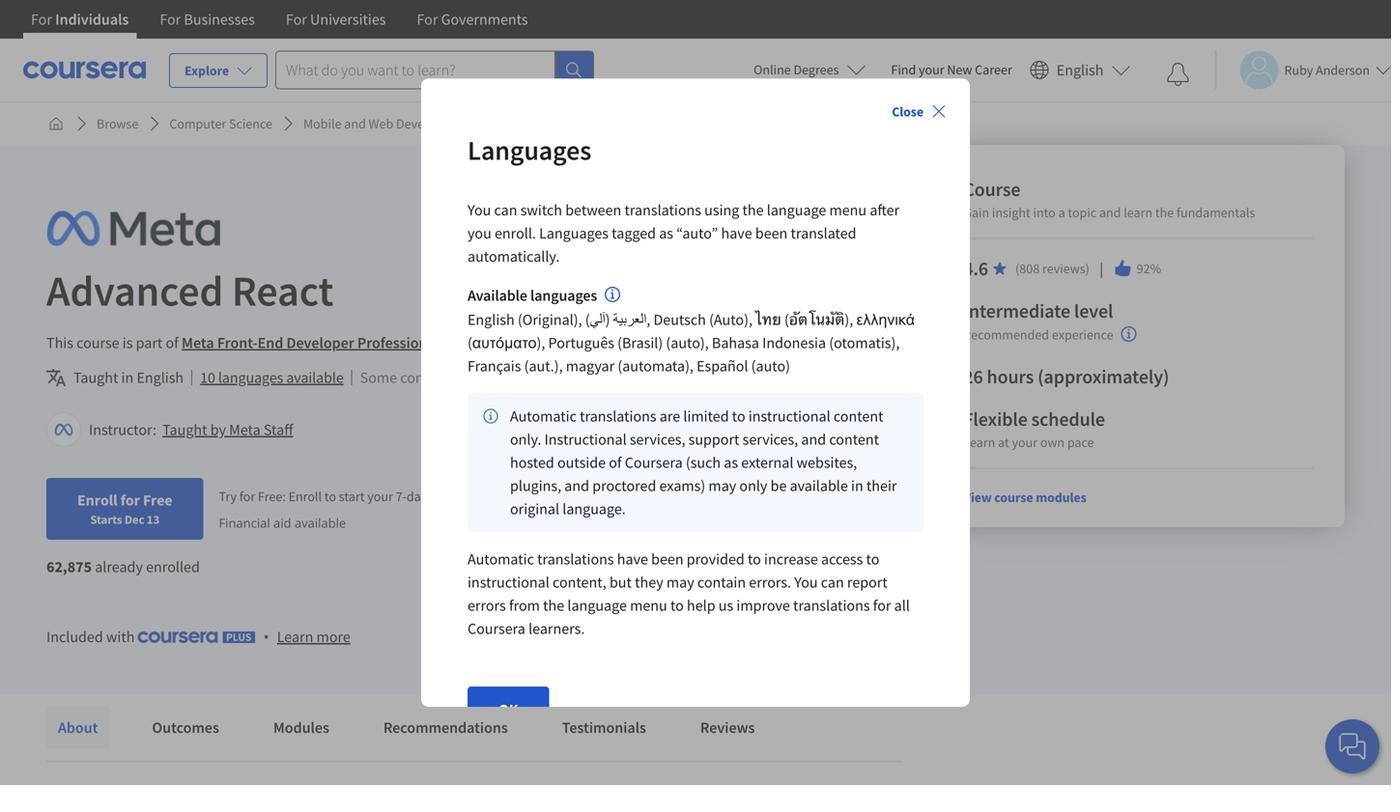 Task type: vqa. For each thing, say whether or not it's contained in the screenshot.
a
yes



Task type: describe. For each thing, give the bounding box(es) containing it.
websites,
[[797, 453, 858, 473]]

español
[[697, 357, 748, 376]]

the inside you can switch between translations using the language menu after you enroll. languages tagged as "auto" have been translated automatically.
[[743, 200, 764, 220]]

course for this
[[76, 333, 119, 353]]

enroll inside try for free: enroll to start your 7-day full access free trial financial aid available
[[289, 488, 322, 505]]

0 vertical spatial be
[[509, 368, 525, 388]]

reviews link
[[689, 707, 767, 749]]

be inside automatic translations are limited to instructional content only. instructional services, support services, and content hosted outside of coursera (such as external websites, plugins, and proctored exams) may only be available in their original language.
[[771, 476, 787, 496]]

are
[[660, 407, 681, 426]]

staff
[[264, 420, 293, 440]]

recommendations link
[[372, 707, 520, 749]]

may inside automatic translations are limited to instructional content only. instructional services, support services, and content hosted outside of coursera (such as external websites, plugins, and proctored exams) may only be available in their original language.
[[709, 476, 737, 496]]

for businesses
[[160, 10, 255, 29]]

(otomatis),
[[829, 333, 900, 353]]

your inside try for free: enroll to start your 7-day full access free trial financial aid available
[[367, 488, 393, 505]]

for universities
[[286, 10, 386, 29]]

recommendations
[[384, 719, 508, 738]]

(aut.),
[[524, 357, 563, 376]]

to inside try for free: enroll to start your 7-day full access free trial financial aid available
[[325, 488, 336, 505]]

for for enroll
[[120, 491, 140, 510]]

to left "help"
[[671, 596, 684, 616]]

7-
[[396, 488, 407, 505]]

start
[[339, 488, 365, 505]]

mobile
[[303, 115, 342, 132]]

enrolled
[[146, 558, 200, 577]]

(such
[[686, 453, 721, 473]]

(อัตโนมัติ),
[[785, 310, 854, 330]]

can inside you can switch between translations using the language menu after you enroll. languages tagged as "auto" have been translated automatically.
[[494, 200, 518, 220]]

have inside automatic translations have been provided to increase access to instructional content, but they may contain errors. you can report errors from the language menu to help us improve translations for all coursera learners.
[[617, 550, 648, 569]]

• learn more
[[264, 626, 351, 647]]

proctored
[[593, 476, 657, 496]]

92%
[[1137, 260, 1162, 277]]

as inside automatic translations are limited to instructional content only. instructional services, support services, and content hosted outside of coursera (such as external websites, plugins, and proctored exams) may only be available in their original language.
[[724, 453, 738, 473]]

using
[[705, 200, 740, 220]]

language inside you can switch between translations using the language menu after you enroll. languages tagged as "auto" have been translated automatically.
[[767, 200, 827, 220]]

for individuals
[[31, 10, 129, 29]]

businesses
[[184, 10, 255, 29]]

for for governments
[[417, 10, 438, 29]]

part
[[136, 333, 163, 353]]

all
[[895, 596, 910, 616]]

career
[[975, 61, 1013, 78]]

coursera image
[[23, 54, 146, 85]]

10
[[200, 368, 215, 388]]

automatic for automatic translations have been provided to increase access to instructional content, but they may contain errors. you can report errors from the language menu to help us improve translations for all coursera learners.
[[468, 550, 534, 569]]

exams)
[[660, 476, 706, 496]]

1 horizontal spatial meta
[[229, 420, 261, 440]]

access inside automatic translations have been provided to increase access to instructional content, but they may contain errors. you can report errors from the language menu to help us improve translations for all coursera learners.
[[821, 550, 863, 569]]

view
[[964, 489, 992, 506]]

individuals
[[55, 10, 129, 29]]

hosted
[[510, 453, 555, 473]]

you inside automatic translations have been provided to increase access to instructional content, but they may contain errors. you can report errors from the language menu to help us improve translations for all coursera learners.
[[795, 573, 818, 592]]

financial aid available button
[[219, 514, 346, 532]]

as inside you can switch between translations using the language menu after you enroll. languages tagged as "auto" have been translated automatically.
[[659, 224, 674, 243]]

learn
[[1124, 204, 1153, 221]]

languages inside you can switch between translations using the language menu after you enroll. languages tagged as "auto" have been translated automatically.
[[539, 224, 609, 243]]

0 vertical spatial of
[[166, 333, 179, 353]]

hours
[[987, 365, 1034, 389]]

automatically.
[[468, 247, 560, 266]]

français
[[468, 357, 521, 376]]

support
[[689, 430, 740, 449]]

close
[[892, 103, 924, 120]]

included
[[46, 627, 103, 647]]

advanced
[[46, 264, 223, 317]]

may inside automatic translations have been provided to increase access to instructional content, but they may contain errors. you can report errors from the language menu to help us improve translations for all coursera learners.
[[667, 573, 695, 592]]

(αυτόματο),
[[468, 333, 545, 353]]

insight
[[992, 204, 1031, 221]]

browse link
[[89, 106, 146, 141]]

information about difficulty level pre-requisites. image
[[1122, 327, 1137, 342]]

their
[[867, 476, 897, 496]]

flexible
[[964, 407, 1028, 432]]

been inside automatic translations have been provided to increase access to instructional content, but they may contain errors. you can report errors from the language menu to help us improve translations for all coursera learners.
[[651, 550, 684, 569]]

contain
[[698, 573, 746, 592]]

taught in english
[[73, 368, 184, 388]]

62,875 already enrolled
[[46, 558, 200, 577]]

for for individuals
[[31, 10, 52, 29]]

english (original), العربية (آلي), deutsch (auto), ไทย (อัตโนมัติ), ελληνικά (αυτόματο), português (brasil) (auto), bahasa indonesia (otomatis), français (aut.), magyar (automata), español (auto)
[[468, 310, 915, 376]]

pace
[[1068, 434, 1095, 451]]

0 horizontal spatial in
[[121, 368, 134, 388]]

chat with us image
[[1338, 732, 1368, 763]]

ελληνικά
[[857, 310, 915, 330]]

tagged
[[612, 224, 656, 243]]

available languages
[[468, 286, 597, 305]]

62,875
[[46, 558, 92, 577]]

for governments
[[417, 10, 528, 29]]

flexible schedule learn at your own pace
[[964, 407, 1106, 451]]

and down outside
[[565, 476, 590, 496]]

some content may not be translated
[[360, 368, 594, 388]]

(brasil)
[[618, 333, 663, 353]]

coursera inside automatic translations have been provided to increase access to instructional content, but they may contain errors. you can report errors from the language menu to help us improve translations for all coursera learners.
[[468, 620, 526, 639]]

enroll inside enroll for free starts dec 13
[[77, 491, 117, 510]]

0 vertical spatial taught
[[73, 368, 118, 388]]

magyar
[[566, 357, 615, 376]]

0 vertical spatial your
[[919, 61, 945, 78]]

own
[[1041, 434, 1065, 451]]

end
[[258, 333, 283, 353]]

computer science link
[[162, 106, 280, 141]]

to inside automatic translations are limited to instructional content only. instructional services, support services, and content hosted outside of coursera (such as external websites, plugins, and proctored exams) may only be available in their original language.
[[732, 407, 746, 426]]

free
[[143, 491, 172, 510]]

provided
[[687, 550, 745, 569]]

1 vertical spatial taught
[[162, 420, 207, 440]]

by
[[210, 420, 226, 440]]

more information on translated content image
[[605, 287, 621, 303]]

(808 reviews) |
[[1016, 258, 1106, 279]]

0 vertical spatial languages
[[468, 133, 592, 167]]

language.
[[563, 500, 626, 519]]

errors
[[468, 596, 506, 616]]

4.6
[[964, 257, 989, 281]]

banner navigation
[[15, 0, 544, 39]]

0 horizontal spatial english
[[137, 368, 184, 388]]

react
[[232, 264, 334, 317]]

languages for 10
[[218, 368, 283, 388]]

new
[[947, 61, 973, 78]]

0 vertical spatial meta
[[182, 333, 214, 353]]

course gain insight into a topic and learn the fundamentals
[[964, 177, 1256, 221]]

topic
[[1068, 204, 1097, 221]]

dec
[[125, 512, 144, 528]]

available inside button
[[286, 368, 344, 388]]

already
[[95, 558, 143, 577]]

fundamentals
[[1177, 204, 1256, 221]]

languages for available
[[531, 286, 597, 305]]

find your new career
[[891, 61, 1013, 78]]

outcomes link
[[141, 707, 231, 749]]

0 horizontal spatial may
[[453, 368, 481, 388]]

menu inside you can switch between translations using the language menu after you enroll. languages tagged as "auto" have been translated automatically.
[[830, 200, 867, 220]]

translations inside you can switch between translations using the language menu after you enroll. languages tagged as "auto" have been translated automatically.
[[625, 200, 702, 220]]

and inside course gain insight into a topic and learn the fundamentals
[[1100, 204, 1121, 221]]

can inside automatic translations have been provided to increase access to instructional content, but they may contain errors. you can report errors from the language menu to help us improve translations for all coursera learners.
[[821, 573, 844, 592]]

automatic for automatic translations are limited to instructional content only. instructional services, support services, and content hosted outside of coursera (such as external websites, plugins, and proctored exams) may only be available in their original language.
[[510, 407, 577, 426]]

increase
[[764, 550, 818, 569]]

of inside automatic translations are limited to instructional content only. instructional services, support services, and content hosted outside of coursera (such as external websites, plugins, and proctored exams) may only be available in their original language.
[[609, 453, 622, 473]]

been inside you can switch between translations using the language menu after you enroll. languages tagged as "auto" have been translated automatically.
[[756, 224, 788, 243]]



Task type: locate. For each thing, give the bounding box(es) containing it.
course for view
[[995, 489, 1034, 506]]

0 horizontal spatial course
[[76, 333, 119, 353]]

coursera down errors
[[468, 620, 526, 639]]

between
[[566, 200, 622, 220]]

course left 'is'
[[76, 333, 119, 353]]

available inside try for free: enroll to start your 7-day full access free trial financial aid available
[[295, 514, 346, 532]]

languages inside button
[[218, 368, 283, 388]]

1 horizontal spatial enroll
[[289, 488, 322, 505]]

0 vertical spatial instructional
[[749, 407, 831, 426]]

1 horizontal spatial course
[[995, 489, 1034, 506]]

taught left by
[[162, 420, 207, 440]]

2 vertical spatial english
[[137, 368, 184, 388]]

reviews)
[[1043, 260, 1090, 277]]

you inside you can switch between translations using the language menu after you enroll. languages tagged as "auto" have been translated automatically.
[[468, 200, 491, 220]]

professional
[[357, 333, 440, 353]]

have inside you can switch between translations using the language menu after you enroll. languages tagged as "auto" have been translated automatically.
[[721, 224, 753, 243]]

0 horizontal spatial access
[[451, 488, 488, 505]]

languages up (original),
[[531, 286, 597, 305]]

coursera
[[625, 453, 683, 473], [468, 620, 526, 639]]

access inside try for free: enroll to start your 7-day full access free trial financial aid available
[[451, 488, 488, 505]]

enroll up starts
[[77, 491, 117, 510]]

for left businesses
[[160, 10, 181, 29]]

included with
[[46, 627, 138, 647]]

in down 'is'
[[121, 368, 134, 388]]

course
[[964, 177, 1021, 202]]

0 horizontal spatial coursera
[[468, 620, 526, 639]]

0 horizontal spatial services,
[[630, 430, 686, 449]]

home image
[[48, 116, 64, 131]]

0 vertical spatial have
[[721, 224, 753, 243]]

help
[[687, 596, 716, 616]]

been up they
[[651, 550, 684, 569]]

0 horizontal spatial enroll
[[77, 491, 117, 510]]

0 vertical spatial been
[[756, 224, 788, 243]]

been
[[756, 224, 788, 243], [651, 550, 684, 569]]

level
[[1075, 299, 1114, 323]]

0 horizontal spatial learn
[[277, 628, 313, 647]]

about link
[[46, 707, 110, 749]]

instructional up 'from'
[[468, 573, 550, 592]]

translations up content,
[[537, 550, 614, 569]]

front-
[[217, 333, 258, 353]]

1 vertical spatial available
[[790, 476, 848, 496]]

for for universities
[[286, 10, 307, 29]]

1 vertical spatial have
[[617, 550, 648, 569]]

1 vertical spatial been
[[651, 550, 684, 569]]

1 vertical spatial your
[[1012, 434, 1038, 451]]

automatic up errors
[[468, 550, 534, 569]]

for left the individuals on the left top of the page
[[31, 10, 52, 29]]

taught up the instructor:
[[73, 368, 118, 388]]

english down available at the left top
[[468, 310, 515, 330]]

outcomes
[[152, 719, 219, 738]]

0 horizontal spatial translated
[[529, 368, 594, 388]]

instructional inside automatic translations have been provided to increase access to instructional content, but they may contain errors. you can report errors from the language menu to help us improve translations for all coursera learners.
[[468, 573, 550, 592]]

enroll right the free:
[[289, 488, 322, 505]]

taught by meta staff image
[[49, 416, 78, 445]]

meta front-end developer professional certificate link
[[182, 333, 512, 353]]

show notifications image
[[1167, 63, 1190, 86]]

1 vertical spatial learn
[[277, 628, 313, 647]]

can up the enroll.
[[494, 200, 518, 220]]

1 horizontal spatial english
[[468, 310, 515, 330]]

2 vertical spatial may
[[667, 573, 695, 592]]

menu inside automatic translations have been provided to increase access to instructional content, but they may contain errors. you can report errors from the language menu to help us improve translations for all coursera learners.
[[630, 596, 668, 616]]

1 horizontal spatial been
[[756, 224, 788, 243]]

0 vertical spatial access
[[451, 488, 488, 505]]

automatic translations are limited to instructional content only. instructional services, support services, and content hosted outside of coursera (such as external websites, plugins, and proctored exams) may only be available in their original language. element
[[468, 393, 924, 533]]

for inside automatic translations have been provided to increase access to instructional content, but they may contain errors. you can report errors from the language menu to help us improve translations for all coursera learners.
[[873, 596, 892, 616]]

português
[[549, 333, 615, 353]]

meta up the 10 on the top left of the page
[[182, 333, 214, 353]]

0 horizontal spatial the
[[543, 596, 565, 616]]

for
[[240, 488, 255, 505], [120, 491, 140, 510], [873, 596, 892, 616]]

have
[[721, 224, 753, 243], [617, 550, 648, 569]]

3 for from the left
[[286, 10, 307, 29]]

external
[[742, 453, 794, 473]]

to up errors. at the right bottom of the page
[[748, 550, 761, 569]]

have down using
[[721, 224, 753, 243]]

computer science
[[169, 115, 273, 132]]

testimonials link
[[551, 707, 658, 749]]

course right view
[[995, 489, 1034, 506]]

instructor: taught by meta staff
[[89, 420, 293, 440]]

be
[[509, 368, 525, 388], [771, 476, 787, 496]]

your right find
[[919, 61, 945, 78]]

2 horizontal spatial the
[[1156, 204, 1174, 221]]

1 horizontal spatial may
[[667, 573, 695, 592]]

may up "help"
[[667, 573, 695, 592]]

the inside automatic translations have been provided to increase access to instructional content, but they may contain errors. you can report errors from the language menu to help us improve translations for all coursera learners.
[[543, 596, 565, 616]]

1 horizontal spatial access
[[821, 550, 863, 569]]

translations up tagged
[[625, 200, 702, 220]]

2 services, from the left
[[743, 430, 799, 449]]

0 vertical spatial may
[[453, 368, 481, 388]]

1 vertical spatial language
[[568, 596, 627, 616]]

english down part
[[137, 368, 184, 388]]

access
[[451, 488, 488, 505], [821, 550, 863, 569]]

0 horizontal spatial as
[[659, 224, 674, 243]]

1 vertical spatial as
[[724, 453, 738, 473]]

close button
[[884, 94, 955, 129]]

governments
[[441, 10, 528, 29]]

1 vertical spatial can
[[821, 573, 844, 592]]

for for businesses
[[160, 10, 181, 29]]

0 horizontal spatial languages
[[218, 368, 283, 388]]

gain
[[964, 204, 990, 221]]

menu down they
[[630, 596, 668, 616]]

learn more link
[[277, 625, 351, 649]]

1 vertical spatial you
[[795, 573, 818, 592]]

1 horizontal spatial in
[[851, 476, 864, 496]]

(auto),
[[666, 333, 709, 353]]

language
[[767, 200, 827, 220], [568, 596, 627, 616]]

1 horizontal spatial language
[[767, 200, 827, 220]]

26
[[964, 365, 983, 389]]

english inside english (original), العربية (آلي), deutsch (auto), ไทย (อัตโนมัติ), ελληνικά (αυτόματο), português (brasil) (auto), bahasa indonesia (otomatis), français (aut.), magyar (automata), español (auto)
[[468, 310, 515, 330]]

recommended experience
[[964, 326, 1114, 343]]

1 for from the left
[[31, 10, 52, 29]]

for up dec
[[120, 491, 140, 510]]

ok
[[499, 701, 519, 720]]

1 horizontal spatial have
[[721, 224, 753, 243]]

content,
[[553, 573, 607, 592]]

1 vertical spatial in
[[851, 476, 864, 496]]

1 horizontal spatial as
[[724, 453, 738, 473]]

access up report
[[821, 550, 863, 569]]

be right only
[[771, 476, 787, 496]]

and left web
[[344, 115, 366, 132]]

instructional up external
[[749, 407, 831, 426]]

may down (such
[[709, 476, 737, 496]]

for left universities
[[286, 10, 307, 29]]

languages up switch
[[468, 133, 592, 167]]

0 vertical spatial language
[[767, 200, 827, 220]]

1 vertical spatial be
[[771, 476, 787, 496]]

available inside automatic translations are limited to instructional content only. instructional services, support services, and content hosted outside of coursera (such as external websites, plugins, and proctored exams) may only be available in their original language.
[[790, 476, 848, 496]]

0 vertical spatial translated
[[791, 224, 857, 243]]

2 vertical spatial content
[[830, 430, 879, 449]]

as
[[659, 224, 674, 243], [724, 453, 738, 473]]

more
[[317, 628, 351, 647]]

access right full
[[451, 488, 488, 505]]

you down increase
[[795, 573, 818, 592]]

languages down the 'front-'
[[218, 368, 283, 388]]

1 vertical spatial meta
[[229, 420, 261, 440]]

2 horizontal spatial your
[[1012, 434, 1038, 451]]

0 vertical spatial available
[[286, 368, 344, 388]]

your right "at"
[[1012, 434, 1038, 451]]

0 horizontal spatial you
[[468, 200, 491, 220]]

1 vertical spatial course
[[995, 489, 1034, 506]]

from
[[509, 596, 540, 616]]

10 languages available button
[[200, 366, 344, 389]]

"auto"
[[677, 224, 718, 243]]

2 vertical spatial available
[[295, 514, 346, 532]]

can left report
[[821, 573, 844, 592]]

the right using
[[743, 200, 764, 220]]

try
[[219, 488, 237, 505]]

0 horizontal spatial taught
[[73, 368, 118, 388]]

1 horizontal spatial you
[[795, 573, 818, 592]]

translated up (อัตโนมัติ),
[[791, 224, 857, 243]]

certificate
[[443, 333, 512, 353]]

as left the "auto"
[[659, 224, 674, 243]]

meta image
[[46, 207, 220, 250]]

find
[[891, 61, 916, 78]]

2 horizontal spatial for
[[873, 596, 892, 616]]

coursera plus image
[[138, 632, 256, 644]]

coursera inside automatic translations are limited to instructional content only. instructional services, support services, and content hosted outside of coursera (such as external websites, plugins, and proctored exams) may only be available in their original language.
[[625, 453, 683, 473]]

for right try
[[240, 488, 255, 505]]

enroll for free starts dec 13
[[77, 491, 172, 528]]

1 vertical spatial of
[[609, 453, 622, 473]]

1 horizontal spatial your
[[919, 61, 945, 78]]

your inside flexible schedule learn at your own pace
[[1012, 434, 1038, 451]]

0 horizontal spatial menu
[[630, 596, 668, 616]]

and right topic
[[1100, 204, 1121, 221]]

taught by meta staff link
[[162, 420, 293, 440]]

in left their
[[851, 476, 864, 496]]

content
[[400, 368, 450, 388], [834, 407, 884, 426], [830, 430, 879, 449]]

0 vertical spatial english
[[1057, 60, 1104, 80]]

automatic inside automatic translations are limited to instructional content only. instructional services, support services, and content hosted outside of coursera (such as external websites, plugins, and proctored exams) may only be available in their original language.
[[510, 407, 577, 426]]

1 vertical spatial translated
[[529, 368, 594, 388]]

2 for from the left
[[160, 10, 181, 29]]

languages inside dialog
[[531, 286, 597, 305]]

1 horizontal spatial languages
[[531, 286, 597, 305]]

0 vertical spatial learn
[[964, 434, 996, 451]]

in inside automatic translations are limited to instructional content only. instructional services, support services, and content hosted outside of coursera (such as external websites, plugins, and proctored exams) may only be available in their original language.
[[851, 476, 864, 496]]

instructional inside automatic translations are limited to instructional content only. instructional services, support services, and content hosted outside of coursera (such as external websites, plugins, and proctored exams) may only be available in their original language.
[[749, 407, 831, 426]]

trial
[[515, 488, 538, 505]]

full
[[430, 488, 448, 505]]

for left 'governments'
[[417, 10, 438, 29]]

english inside button
[[1057, 60, 1104, 80]]

have up but
[[617, 550, 648, 569]]

been right the "auto"
[[756, 224, 788, 243]]

the inside course gain insight into a topic and learn the fundamentals
[[1156, 204, 1174, 221]]

0 horizontal spatial be
[[509, 368, 525, 388]]

1 vertical spatial languages
[[218, 368, 283, 388]]

improve
[[737, 596, 790, 616]]

0 vertical spatial as
[[659, 224, 674, 243]]

available down the developer
[[286, 368, 344, 388]]

1 horizontal spatial learn
[[964, 434, 996, 451]]

to up report
[[866, 550, 880, 569]]

available right aid
[[295, 514, 346, 532]]

1 vertical spatial languages
[[539, 224, 609, 243]]

translations up instructional
[[580, 407, 657, 426]]

for inside try for free: enroll to start your 7-day full access free trial financial aid available
[[240, 488, 255, 505]]

your left 7-
[[367, 488, 393, 505]]

0 vertical spatial content
[[400, 368, 450, 388]]

english right career
[[1057, 60, 1104, 80]]

advanced react
[[46, 264, 334, 317]]

1 horizontal spatial services,
[[743, 430, 799, 449]]

languages down 'between'
[[539, 224, 609, 243]]

the right the 'learn' at the right of the page
[[1156, 204, 1174, 221]]

0 horizontal spatial can
[[494, 200, 518, 220]]

translated down português
[[529, 368, 594, 388]]

to left start
[[325, 488, 336, 505]]

menu left "after" at the top right of the page
[[830, 200, 867, 220]]

be right not
[[509, 368, 525, 388]]

to right limited
[[732, 407, 746, 426]]

and inside mobile and web development link
[[344, 115, 366, 132]]

1 horizontal spatial menu
[[830, 200, 867, 220]]

intermediate
[[964, 299, 1071, 323]]

as right (such
[[724, 453, 738, 473]]

1 horizontal spatial be
[[771, 476, 787, 496]]

some
[[360, 368, 397, 388]]

1 vertical spatial english
[[468, 310, 515, 330]]

view course modules
[[964, 489, 1087, 506]]

english for english
[[1057, 60, 1104, 80]]

learn inside • learn more
[[277, 628, 313, 647]]

|
[[1098, 258, 1106, 279]]

0 horizontal spatial have
[[617, 550, 648, 569]]

you up you
[[468, 200, 491, 220]]

automatic up only.
[[510, 407, 577, 426]]

2 horizontal spatial english
[[1057, 60, 1104, 80]]

learn inside flexible schedule learn at your own pace
[[964, 434, 996, 451]]

0 horizontal spatial for
[[120, 491, 140, 510]]

translations inside automatic translations are limited to instructional content only. instructional services, support services, and content hosted outside of coursera (such as external websites, plugins, and proctored exams) may only be available in their original language.
[[580, 407, 657, 426]]

learn left "at"
[[964, 434, 996, 451]]

automatic translations have been provided to increase access to instructional content, but they may contain errors. you can report errors from the language menu to help us improve translations for all coursera learners.
[[468, 550, 910, 639]]

but
[[610, 573, 632, 592]]

0 horizontal spatial instructional
[[468, 573, 550, 592]]

0 horizontal spatial meta
[[182, 333, 214, 353]]

automatic
[[510, 407, 577, 426], [468, 550, 534, 569]]

translated inside you can switch between translations using the language menu after you enroll. languages tagged as "auto" have been translated automatically.
[[791, 224, 857, 243]]

and
[[344, 115, 366, 132], [1100, 204, 1121, 221], [802, 430, 826, 449], [565, 476, 590, 496]]

starts
[[90, 512, 122, 528]]

1 vertical spatial menu
[[630, 596, 668, 616]]

automatic inside automatic translations have been provided to increase access to instructional content, but they may contain errors. you can report errors from the language menu to help us improve translations for all coursera learners.
[[468, 550, 534, 569]]

the up learners.
[[543, 596, 565, 616]]

translations down report
[[793, 596, 870, 616]]

meta right by
[[229, 420, 261, 440]]

developer
[[286, 333, 354, 353]]

reviews
[[701, 719, 755, 738]]

1 vertical spatial content
[[834, 407, 884, 426]]

1 vertical spatial may
[[709, 476, 737, 496]]

original
[[510, 500, 560, 519]]

recommended
[[964, 326, 1050, 343]]

0 horizontal spatial your
[[367, 488, 393, 505]]

ok button
[[468, 687, 549, 734]]

may left not
[[453, 368, 481, 388]]

try for free: enroll to start your 7-day full access free trial financial aid available
[[219, 488, 538, 532]]

enroll.
[[495, 224, 536, 243]]

available down websites,
[[790, 476, 848, 496]]

and up websites,
[[802, 430, 826, 449]]

mobile and web development link
[[296, 106, 480, 141]]

learn right •
[[277, 628, 313, 647]]

can
[[494, 200, 518, 220], [821, 573, 844, 592]]

of right part
[[166, 333, 179, 353]]

0 vertical spatial in
[[121, 368, 134, 388]]

1 horizontal spatial instructional
[[749, 407, 831, 426]]

language right using
[[767, 200, 827, 220]]

1 horizontal spatial the
[[743, 200, 764, 220]]

0 horizontal spatial of
[[166, 333, 179, 353]]

languages dialog
[[421, 79, 970, 780]]

for left all
[[873, 596, 892, 616]]

1 horizontal spatial for
[[240, 488, 255, 505]]

services, up external
[[743, 430, 799, 449]]

about
[[58, 719, 98, 738]]

services, down are
[[630, 430, 686, 449]]

for for try
[[240, 488, 255, 505]]

1 services, from the left
[[630, 430, 686, 449]]

0 vertical spatial course
[[76, 333, 119, 353]]

(auto)
[[752, 357, 791, 376]]

0 vertical spatial languages
[[531, 286, 597, 305]]

language down content,
[[568, 596, 627, 616]]

1 vertical spatial access
[[821, 550, 863, 569]]

for inside enroll for free starts dec 13
[[120, 491, 140, 510]]

meta
[[182, 333, 214, 353], [229, 420, 261, 440]]

None search field
[[275, 51, 594, 89]]

of up the proctored at the bottom left of page
[[609, 453, 622, 473]]

4 for from the left
[[417, 10, 438, 29]]

intermediate level
[[964, 299, 1114, 323]]

1 vertical spatial automatic
[[468, 550, 534, 569]]

language inside automatic translations have been provided to increase access to instructional content, but they may contain errors. you can report errors from the language menu to help us improve translations for all coursera learners.
[[568, 596, 627, 616]]

1 horizontal spatial coursera
[[625, 453, 683, 473]]

0 vertical spatial coursera
[[625, 453, 683, 473]]

bahasa
[[712, 333, 760, 353]]

coursera up the exams)
[[625, 453, 683, 473]]

with
[[106, 627, 135, 647]]

english for english (original), العربية (آلي), deutsch (auto), ไทย (อัตโนมัติ), ελληνικά (αυτόματο), português (brasil) (auto), bahasa indonesia (otomatis), français (aut.), magyar (automata), español (auto)
[[468, 310, 515, 330]]

0 horizontal spatial language
[[568, 596, 627, 616]]



